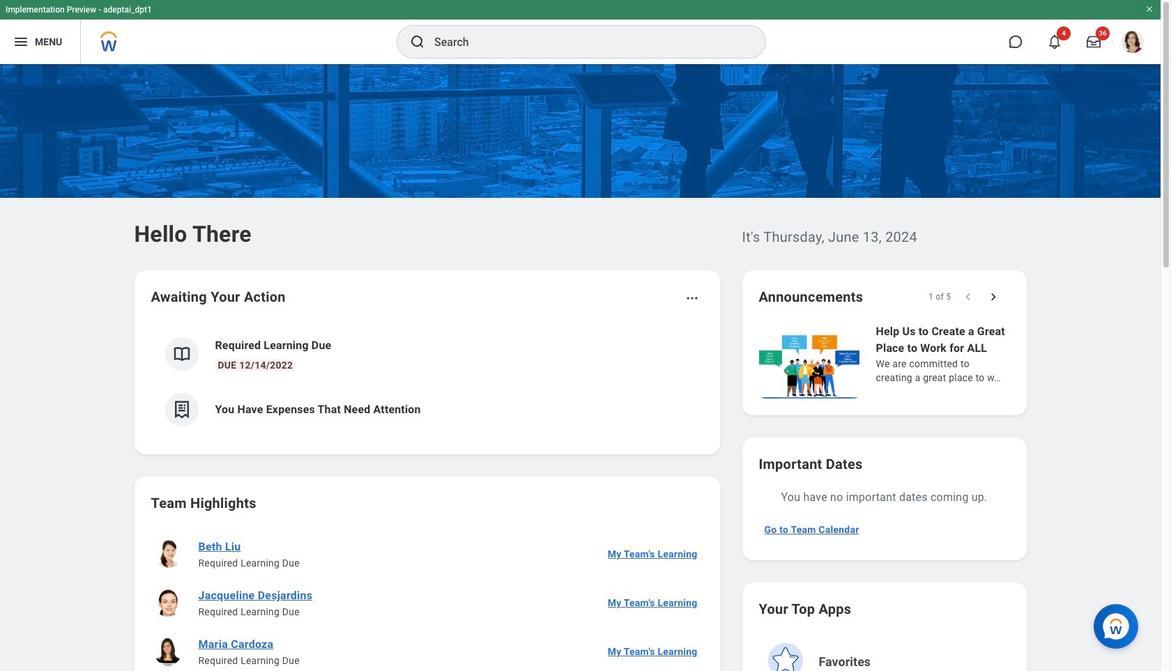 Task type: describe. For each thing, give the bounding box(es) containing it.
related actions image
[[685, 291, 699, 305]]

chevron left small image
[[961, 290, 975, 304]]

chevron right small image
[[986, 290, 1000, 304]]

profile logan mcneil image
[[1122, 31, 1144, 56]]

search image
[[409, 33, 426, 50]]

justify image
[[13, 33, 29, 50]]



Task type: vqa. For each thing, say whether or not it's contained in the screenshot.
second 10 from the top
no



Task type: locate. For each thing, give the bounding box(es) containing it.
Search Workday  search field
[[434, 26, 737, 57]]

1 vertical spatial list
[[151, 530, 703, 671]]

banner
[[0, 0, 1161, 64]]

dashboard expenses image
[[171, 399, 192, 420]]

0 vertical spatial list
[[151, 326, 703, 438]]

main content
[[0, 64, 1161, 671]]

close environment banner image
[[1145, 5, 1154, 13]]

list
[[151, 326, 703, 438], [151, 530, 703, 671]]

1 list from the top
[[151, 326, 703, 438]]

inbox large image
[[1087, 35, 1101, 49]]

book open image
[[171, 344, 192, 365]]

2 list from the top
[[151, 530, 703, 671]]

status
[[929, 291, 951, 303]]

notifications large image
[[1048, 35, 1062, 49]]



